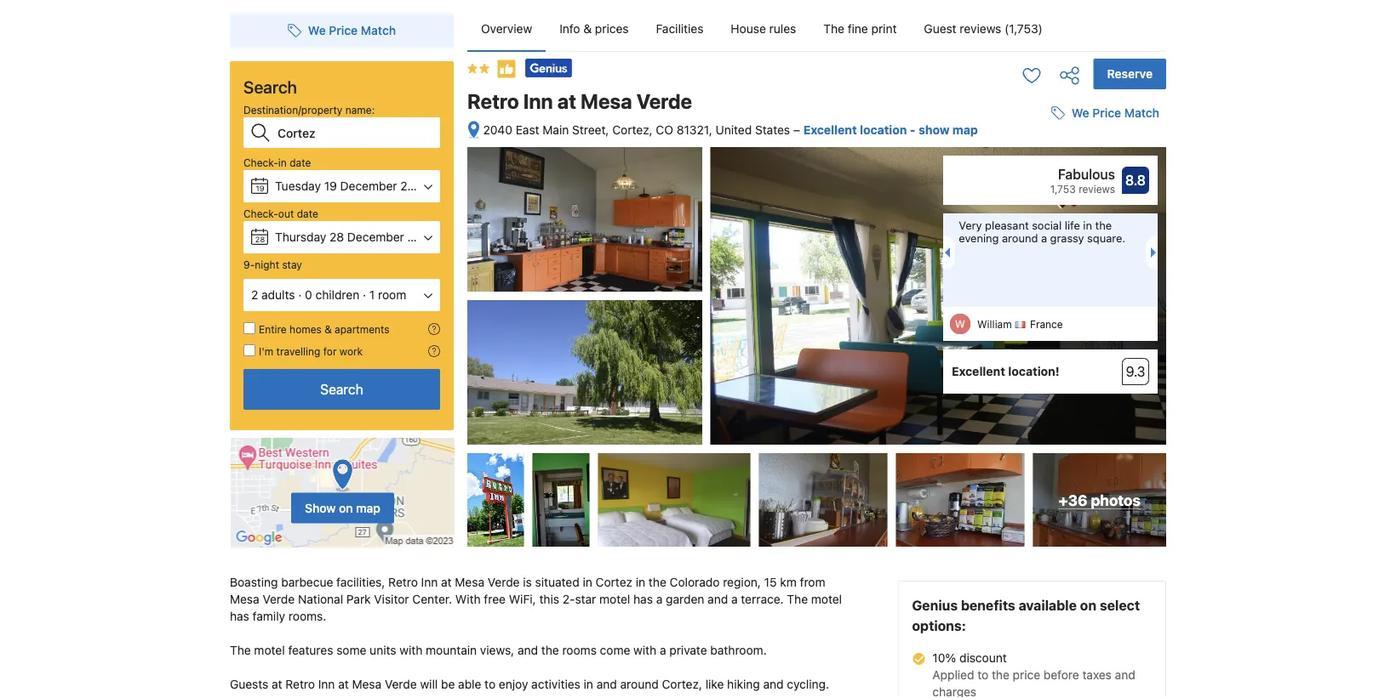 Task type: describe. For each thing, give the bounding box(es) containing it.
region,
[[723, 576, 761, 590]]

at down "some"
[[338, 678, 349, 692]]

like
[[705, 678, 724, 692]]

and inside 10% discount applied to the price before taxes and charges
[[1115, 669, 1135, 683]]

boasting barbecue facilities, retro inn at mesa verde is situated in cortez in the colorado region, 15 km from mesa verde national park visitor center. with free wifi, this 2-star motel has a garden and a terrace. the motel has family rooms. the motel features some units with mountain views, and the rooms come with a private bathroom. guests at retro inn at mesa verde will be able to enjoy activities in and around cortez, like hiking and cycl
[[230, 576, 845, 699]]

1 horizontal spatial 19
[[324, 179, 337, 193]]

the fine print link
[[810, 7, 910, 51]]

travelling
[[276, 346, 320, 358]]

we for the bottom the we price match dropdown button
[[1072, 106, 1089, 120]]

states
[[755, 123, 790, 137]]

france
[[1030, 319, 1063, 331]]

81321,
[[677, 123, 712, 137]]

location!
[[1008, 365, 1059, 379]]

excellent location - show map button
[[803, 123, 978, 137]]

2 horizontal spatial inn
[[523, 89, 553, 113]]

a left private
[[660, 644, 666, 658]]

this
[[539, 593, 559, 607]]

0 horizontal spatial retro
[[285, 678, 315, 692]]

activities
[[531, 678, 580, 692]]

scored 9.3 element
[[1122, 358, 1149, 386]]

before
[[1044, 669, 1079, 683]]

next image
[[1151, 248, 1161, 258]]

united
[[716, 123, 752, 137]]

a down 'region,'
[[731, 593, 738, 607]]

be
[[441, 678, 455, 692]]

print
[[871, 22, 897, 36]]

adults
[[261, 288, 295, 302]]

mesa down boasting
[[230, 593, 259, 607]]

0 horizontal spatial 28
[[255, 235, 265, 244]]

december for 28
[[347, 230, 404, 244]]

check- for out
[[243, 208, 278, 220]]

0 horizontal spatial 19
[[256, 184, 264, 193]]

bathroom.
[[710, 644, 767, 658]]

0 horizontal spatial cortez,
[[612, 123, 653, 137]]

cortez
[[596, 576, 633, 590]]

2 adults · 0 children · 1 room button
[[243, 279, 440, 312]]

in up star
[[583, 576, 592, 590]]

valign  initial image
[[496, 59, 517, 79]]

verde up the 'free'
[[488, 576, 520, 590]]

barbecue
[[281, 576, 333, 590]]

a inside very pleasant social life in the evening around a grassy square.
[[1041, 232, 1047, 245]]

around inside very pleasant social life in the evening around a grassy square.
[[1002, 232, 1038, 245]]

will
[[420, 678, 438, 692]]

units
[[370, 644, 396, 658]]

price
[[1013, 669, 1040, 683]]

and down come
[[597, 678, 617, 692]]

december for 19
[[340, 179, 397, 193]]

very
[[959, 219, 982, 232]]

excellent location!
[[952, 365, 1059, 379]]

2040
[[483, 123, 512, 137]]

out
[[278, 208, 294, 220]]

thursday 28 december 2023
[[275, 230, 436, 244]]

at up center.
[[441, 576, 452, 590]]

colorado
[[670, 576, 720, 590]]

check-in date
[[243, 157, 311, 169]]

for
[[323, 346, 337, 358]]

rules
[[769, 22, 796, 36]]

-
[[910, 123, 916, 137]]

national
[[298, 593, 343, 607]]

1 horizontal spatial motel
[[599, 593, 630, 607]]

the left rooms at bottom
[[541, 644, 559, 658]]

we for the we price match dropdown button within search section
[[308, 23, 326, 37]]

guest
[[924, 22, 957, 36]]

0 horizontal spatial the
[[230, 644, 251, 658]]

destination/property
[[243, 104, 343, 116]]

1,753
[[1050, 183, 1076, 195]]

photos
[[1091, 492, 1141, 509]]

free
[[484, 593, 506, 607]]

1 horizontal spatial the
[[787, 593, 808, 607]]

center.
[[412, 593, 452, 607]]

Where are you going? field
[[271, 117, 440, 148]]

and down colorado
[[708, 593, 728, 607]]

entire
[[259, 323, 287, 335]]

1 horizontal spatial &
[[583, 22, 592, 36]]

0 horizontal spatial motel
[[254, 644, 285, 658]]

1 horizontal spatial has
[[633, 593, 653, 607]]

wifi,
[[509, 593, 536, 607]]

location
[[860, 123, 907, 137]]

children
[[315, 288, 359, 302]]

8.8
[[1125, 172, 1146, 189]]

applied
[[932, 669, 974, 683]]

2 horizontal spatial motel
[[811, 593, 842, 607]]

rooms
[[562, 644, 597, 658]]

km
[[780, 576, 797, 590]]

search section
[[223, 0, 461, 549]]

1 vertical spatial match
[[1124, 106, 1159, 120]]

stay
[[282, 259, 302, 271]]

east
[[516, 123, 539, 137]]

william
[[977, 319, 1012, 331]]

2040 east main street, cortez, co 81321, united states – excellent location - show map
[[483, 123, 978, 137]]

some
[[336, 644, 366, 658]]

house rules
[[731, 22, 796, 36]]

benefits
[[961, 598, 1015, 614]]

info
[[559, 22, 580, 36]]

features
[[288, 644, 333, 658]]

verde left "will"
[[385, 678, 417, 692]]

info & prices link
[[546, 7, 642, 51]]

facilities link
[[642, 7, 717, 51]]

retro inn at mesa verde
[[467, 89, 692, 113]]

i'm travelling for work
[[259, 346, 363, 358]]

situated
[[535, 576, 579, 590]]

homes
[[290, 323, 322, 335]]

search button
[[243, 369, 440, 410]]

apartments
[[335, 323, 390, 335]]

2023 for thursday 28 december 2023
[[407, 230, 436, 244]]

discount
[[959, 652, 1007, 666]]

–
[[793, 123, 800, 137]]

1 vertical spatial retro
[[388, 576, 418, 590]]

15
[[764, 576, 777, 590]]

genius benefits available on select options:
[[912, 598, 1140, 635]]

facilities
[[656, 22, 704, 36]]

a left the 'garden'
[[656, 593, 663, 607]]

the inside very pleasant social life in the evening around a grassy square.
[[1095, 219, 1112, 232]]

the inside 10% discount applied to the price before taxes and charges
[[992, 669, 1009, 683]]

verde up co
[[636, 89, 692, 113]]

overview link
[[467, 7, 546, 51]]

house rules link
[[717, 7, 810, 51]]

1 vertical spatial we price match button
[[1044, 98, 1166, 129]]

2 horizontal spatial retro
[[467, 89, 519, 113]]

info & prices
[[559, 22, 629, 36]]

visitor
[[374, 593, 409, 607]]

night
[[255, 259, 279, 271]]

grassy
[[1050, 232, 1084, 245]]

1 with from the left
[[399, 644, 423, 658]]

entire homes & apartments
[[259, 323, 390, 335]]



Task type: vqa. For each thing, say whether or not it's contained in the screenshot.
26 inside Los Angeles to San Salvador Nov 19 - Nov 26 · Round trip
no



Task type: locate. For each thing, give the bounding box(es) containing it.
retro
[[467, 89, 519, 113], [388, 576, 418, 590], [285, 678, 315, 692]]

tuesday 19 december 2023
[[275, 179, 429, 193]]

retro up the visitor
[[388, 576, 418, 590]]

on left select
[[1080, 598, 1097, 614]]

1 horizontal spatial price
[[1092, 106, 1121, 120]]

1 horizontal spatial inn
[[421, 576, 438, 590]]

9-night stay
[[243, 259, 302, 271]]

very pleasant social life in the evening around a grassy square.
[[959, 219, 1126, 245]]

verde up family on the bottom left
[[263, 593, 295, 607]]

is
[[523, 576, 532, 590]]

available
[[1019, 598, 1077, 614]]

evening
[[959, 232, 999, 245]]

date for check-in date
[[290, 157, 311, 169]]

inn up east
[[523, 89, 553, 113]]

1 vertical spatial &
[[325, 323, 332, 335]]

1 vertical spatial excellent
[[952, 365, 1005, 379]]

fabulous 1,753 reviews
[[1050, 167, 1115, 195]]

2 vertical spatial retro
[[285, 678, 315, 692]]

co
[[656, 123, 673, 137]]

· left "0"
[[298, 288, 302, 302]]

28
[[329, 230, 344, 244], [255, 235, 265, 244]]

hiking
[[727, 678, 760, 692]]

cortez,
[[612, 123, 653, 137], [662, 678, 702, 692]]

to inside boasting barbecue facilities, retro inn at mesa verde is situated in cortez in the colorado region, 15 km from mesa verde national park visitor center. with free wifi, this 2-star motel has a garden and a terrace. the motel has family rooms. the motel features some units with mountain views, and the rooms come with a private bathroom. guests at retro inn at mesa verde will be able to enjoy activities in and around cortez, like hiking and cycl
[[485, 678, 496, 692]]

1 · from the left
[[298, 288, 302, 302]]

and
[[708, 593, 728, 607], [518, 644, 538, 658], [1115, 669, 1135, 683], [597, 678, 617, 692], [763, 678, 784, 692]]

1 horizontal spatial to
[[977, 669, 989, 683]]

0 vertical spatial we price match button
[[281, 15, 403, 46]]

verde
[[636, 89, 692, 113], [488, 576, 520, 590], [263, 593, 295, 607], [385, 678, 417, 692]]

around inside boasting barbecue facilities, retro inn at mesa verde is situated in cortez in the colorado region, 15 km from mesa verde national park visitor center. with free wifi, this 2-star motel has a garden and a terrace. the motel has family rooms. the motel features some units with mountain views, and the rooms come with a private bathroom. guests at retro inn at mesa verde will be able to enjoy activities in and around cortez, like hiking and cycl
[[620, 678, 659, 692]]

able
[[458, 678, 481, 692]]

1 horizontal spatial we price match
[[1072, 106, 1159, 120]]

i'm
[[259, 346, 273, 358]]

0 vertical spatial we
[[308, 23, 326, 37]]

fine
[[848, 22, 868, 36]]

click to open map view image
[[467, 121, 480, 140]]

we price match button up name:
[[281, 15, 403, 46]]

0 horizontal spatial we
[[308, 23, 326, 37]]

2 horizontal spatial the
[[823, 22, 844, 36]]

& up the for
[[325, 323, 332, 335]]

2-
[[562, 593, 575, 607]]

9-
[[243, 259, 255, 271]]

1 horizontal spatial reviews
[[1079, 183, 1115, 195]]

0 vertical spatial has
[[633, 593, 653, 607]]

1 vertical spatial we
[[1072, 106, 1089, 120]]

(1,753)
[[1005, 22, 1043, 36]]

1 vertical spatial cortez,
[[662, 678, 702, 692]]

search down 'work'
[[320, 382, 363, 398]]

0 horizontal spatial map
[[356, 501, 380, 516]]

around down come
[[620, 678, 659, 692]]

0 vertical spatial we price match
[[308, 23, 396, 37]]

reviews inside fabulous 1,753 reviews
[[1079, 183, 1115, 195]]

scored 8.8 element
[[1122, 167, 1149, 194]]

the down km
[[787, 593, 808, 607]]

around down pleasant
[[1002, 232, 1038, 245]]

name:
[[345, 104, 375, 116]]

guests
[[230, 678, 268, 692]]

1 vertical spatial the
[[787, 593, 808, 607]]

the up square.
[[1095, 219, 1112, 232]]

reviews down fabulous on the right
[[1079, 183, 1115, 195]]

to
[[977, 669, 989, 683], [485, 678, 496, 692]]

december up thursday 28 december 2023
[[340, 179, 397, 193]]

1 horizontal spatial 28
[[329, 230, 344, 244]]

0 horizontal spatial has
[[230, 610, 249, 624]]

family
[[253, 610, 285, 624]]

we price match up name:
[[308, 23, 396, 37]]

excellent right –
[[803, 123, 857, 137]]

on right show
[[339, 501, 353, 516]]

0 horizontal spatial &
[[325, 323, 332, 335]]

0 vertical spatial inn
[[523, 89, 553, 113]]

0 vertical spatial date
[[290, 157, 311, 169]]

1 vertical spatial map
[[356, 501, 380, 516]]

check-out date
[[243, 208, 318, 220]]

the
[[1095, 219, 1112, 232], [649, 576, 666, 590], [541, 644, 559, 658], [992, 669, 1009, 683]]

search inside search button
[[320, 382, 363, 398]]

0 horizontal spatial excellent
[[803, 123, 857, 137]]

19 right tuesday
[[324, 179, 337, 193]]

+36
[[1058, 492, 1087, 509]]

mesa
[[581, 89, 632, 113], [455, 576, 484, 590], [230, 593, 259, 607], [352, 678, 382, 692]]

in right the cortez
[[636, 576, 645, 590]]

come
[[600, 644, 630, 658]]

0 horizontal spatial ·
[[298, 288, 302, 302]]

thursday
[[275, 230, 326, 244]]

0 vertical spatial december
[[340, 179, 397, 193]]

0
[[305, 288, 312, 302]]

work
[[340, 346, 363, 358]]

0 horizontal spatial to
[[485, 678, 496, 692]]

we up destination/property name:
[[308, 23, 326, 37]]

28 up night
[[255, 235, 265, 244]]

and right hiking
[[763, 678, 784, 692]]

0 vertical spatial the
[[823, 22, 844, 36]]

1 horizontal spatial search
[[320, 382, 363, 398]]

+36 photos link
[[1033, 454, 1166, 547]]

charges
[[932, 686, 977, 699]]

1 horizontal spatial we
[[1072, 106, 1089, 120]]

0 horizontal spatial match
[[361, 23, 396, 37]]

motel down family on the bottom left
[[254, 644, 285, 658]]

on inside search section
[[339, 501, 353, 516]]

10%
[[932, 652, 956, 666]]

show on map
[[305, 501, 380, 516]]

in up tuesday
[[278, 157, 287, 169]]

1 vertical spatial has
[[230, 610, 249, 624]]

1 horizontal spatial ·
[[363, 288, 366, 302]]

cortez, inside boasting barbecue facilities, retro inn at mesa verde is situated in cortez in the colorado region, 15 km from mesa verde national park visitor center. with free wifi, this 2-star motel has a garden and a terrace. the motel has family rooms. the motel features some units with mountain views, and the rooms come with a private bathroom. guests at retro inn at mesa verde will be able to enjoy activities in and around cortez, like hiking and cycl
[[662, 678, 702, 692]]

0 horizontal spatial inn
[[318, 678, 335, 692]]

retro up 2040
[[467, 89, 519, 113]]

& right info
[[583, 22, 592, 36]]

inn down features
[[318, 678, 335, 692]]

0 vertical spatial search
[[243, 77, 297, 97]]

1 horizontal spatial excellent
[[952, 365, 1005, 379]]

price for the bottom the we price match dropdown button
[[1092, 106, 1121, 120]]

map inside search section
[[356, 501, 380, 516]]

mountain
[[426, 644, 477, 658]]

reserve button
[[1094, 59, 1166, 89]]

1 vertical spatial price
[[1092, 106, 1121, 120]]

price down reserve 'button'
[[1092, 106, 1121, 120]]

check-
[[243, 157, 278, 169], [243, 208, 278, 220]]

0 horizontal spatial search
[[243, 77, 297, 97]]

social
[[1032, 219, 1062, 232]]

at up "main"
[[557, 89, 576, 113]]

0 vertical spatial retro
[[467, 89, 519, 113]]

prices
[[595, 22, 629, 36]]

to down the discount
[[977, 669, 989, 683]]

1 vertical spatial reviews
[[1079, 183, 1115, 195]]

at right guests
[[272, 678, 282, 692]]

the up guests
[[230, 644, 251, 658]]

show
[[919, 123, 950, 137]]

0 vertical spatial on
[[339, 501, 353, 516]]

we price match inside search section
[[308, 23, 396, 37]]

on inside genius benefits available on select options:
[[1080, 598, 1097, 614]]

we'll show you stays where you can have the entire place to yourself image
[[428, 323, 440, 335], [428, 323, 440, 335]]

to right able in the left bottom of the page
[[485, 678, 496, 692]]

mesa up street,
[[581, 89, 632, 113]]

star
[[575, 593, 596, 607]]

map
[[952, 123, 978, 137], [356, 501, 380, 516]]

we
[[308, 23, 326, 37], [1072, 106, 1089, 120]]

show on map button
[[230, 438, 455, 549], [291, 493, 394, 524]]

inn
[[523, 89, 553, 113], [421, 576, 438, 590], [318, 678, 335, 692]]

1 horizontal spatial map
[[952, 123, 978, 137]]

the down the discount
[[992, 669, 1009, 683]]

motel down the cortez
[[599, 593, 630, 607]]

price inside search section
[[329, 23, 358, 37]]

enjoy
[[499, 678, 528, 692]]

the up the 'garden'
[[649, 576, 666, 590]]

28 right thursday
[[329, 230, 344, 244]]

rated fabulous element
[[952, 164, 1115, 185]]

0 horizontal spatial we price match
[[308, 23, 396, 37]]

1 vertical spatial search
[[320, 382, 363, 398]]

a
[[1041, 232, 1047, 245], [656, 593, 663, 607], [731, 593, 738, 607], [660, 644, 666, 658]]

on
[[339, 501, 353, 516], [1080, 598, 1097, 614]]

destination/property name:
[[243, 104, 375, 116]]

garden
[[666, 593, 704, 607]]

2 · from the left
[[363, 288, 366, 302]]

1 horizontal spatial retro
[[388, 576, 418, 590]]

1 horizontal spatial we price match button
[[1044, 98, 1166, 129]]

in inside search section
[[278, 157, 287, 169]]

cortez, left co
[[612, 123, 653, 137]]

0 vertical spatial check-
[[243, 157, 278, 169]]

square.
[[1087, 232, 1126, 245]]

private
[[669, 644, 707, 658]]

0 vertical spatial price
[[329, 23, 358, 37]]

0 vertical spatial 2023
[[400, 179, 429, 193]]

december down tuesday 19 december 2023 in the top of the page
[[347, 230, 404, 244]]

we inside search section
[[308, 23, 326, 37]]

reviews
[[960, 22, 1001, 36], [1079, 183, 1115, 195]]

motel
[[599, 593, 630, 607], [811, 593, 842, 607], [254, 644, 285, 658]]

price
[[329, 23, 358, 37], [1092, 106, 1121, 120]]

+36 photos
[[1058, 492, 1141, 509]]

previous image
[[940, 248, 950, 258]]

rooms.
[[288, 610, 326, 624]]

match up name:
[[361, 23, 396, 37]]

1 check- from the top
[[243, 157, 278, 169]]

mesa down "some"
[[352, 678, 382, 692]]

the fine print
[[823, 22, 897, 36]]

0 vertical spatial match
[[361, 23, 396, 37]]

excellent down william
[[952, 365, 1005, 379]]

2 vertical spatial inn
[[318, 678, 335, 692]]

in
[[278, 157, 287, 169], [1083, 219, 1092, 232], [583, 576, 592, 590], [636, 576, 645, 590], [584, 678, 593, 692]]

10% discount applied to the price before taxes and charges
[[932, 652, 1135, 699]]

the left fine
[[823, 22, 844, 36]]

retro down features
[[285, 678, 315, 692]]

overview
[[481, 22, 532, 36]]

and right views,
[[518, 644, 538, 658]]

0 horizontal spatial we price match button
[[281, 15, 403, 46]]

with
[[455, 593, 481, 607]]

1 horizontal spatial on
[[1080, 598, 1097, 614]]

and right taxes
[[1115, 669, 1135, 683]]

mesa up with
[[455, 576, 484, 590]]

search up destination/property
[[243, 77, 297, 97]]

0 vertical spatial cortez,
[[612, 123, 653, 137]]

1 horizontal spatial with
[[633, 644, 656, 658]]

in right activities
[[584, 678, 593, 692]]

in inside very pleasant social life in the evening around a grassy square.
[[1083, 219, 1092, 232]]

0 horizontal spatial with
[[399, 644, 423, 658]]

with right units
[[399, 644, 423, 658]]

1 vertical spatial we price match
[[1072, 106, 1159, 120]]

in right life on the top right of the page
[[1083, 219, 1092, 232]]

1 horizontal spatial cortez,
[[662, 678, 702, 692]]

& inside search section
[[325, 323, 332, 335]]

19 down check-in date
[[256, 184, 264, 193]]

2 adults · 0 children · 1 room
[[251, 288, 406, 302]]

room
[[378, 288, 406, 302]]

check- for in
[[243, 157, 278, 169]]

reviews right the guest
[[960, 22, 1001, 36]]

date right out at the top
[[297, 208, 318, 220]]

2 with from the left
[[633, 644, 656, 658]]

0 vertical spatial reviews
[[960, 22, 1001, 36]]

0 horizontal spatial around
[[620, 678, 659, 692]]

we price match button inside search section
[[281, 15, 403, 46]]

cortez, left like at the bottom of page
[[662, 678, 702, 692]]

1 vertical spatial date
[[297, 208, 318, 220]]

to inside 10% discount applied to the price before taxes and charges
[[977, 669, 989, 683]]

· left 1 on the left
[[363, 288, 366, 302]]

if you select this option, we'll show you popular business travel features like breakfast, wifi and free parking. image
[[428, 346, 440, 358], [428, 346, 440, 358]]

0 vertical spatial &
[[583, 22, 592, 36]]

0 horizontal spatial reviews
[[960, 22, 1001, 36]]

0 horizontal spatial price
[[329, 23, 358, 37]]

motel down the from
[[811, 593, 842, 607]]

search
[[243, 77, 297, 97], [320, 382, 363, 398]]

price up name:
[[329, 23, 358, 37]]

2 check- from the top
[[243, 208, 278, 220]]

2
[[251, 288, 258, 302]]

date for check-out date
[[297, 208, 318, 220]]

check- up tuesday
[[243, 157, 278, 169]]

has left the 'garden'
[[633, 593, 653, 607]]

1 horizontal spatial match
[[1124, 106, 1159, 120]]

0 horizontal spatial on
[[339, 501, 353, 516]]

match down reserve 'button'
[[1124, 106, 1159, 120]]

we up fabulous on the right
[[1072, 106, 1089, 120]]

price for the we price match dropdown button within search section
[[329, 23, 358, 37]]

1 vertical spatial around
[[620, 678, 659, 692]]

show
[[305, 501, 336, 516]]

1 vertical spatial inn
[[421, 576, 438, 590]]

2023 for tuesday 19 december 2023
[[400, 179, 429, 193]]

genius
[[912, 598, 958, 614]]

match inside search section
[[361, 23, 396, 37]]

0 vertical spatial around
[[1002, 232, 1038, 245]]

from
[[800, 576, 825, 590]]

1 vertical spatial on
[[1080, 598, 1097, 614]]

check- down tuesday
[[243, 208, 278, 220]]

has left family on the bottom left
[[230, 610, 249, 624]]

reserve
[[1107, 67, 1153, 81]]

0 vertical spatial map
[[952, 123, 978, 137]]

a down social on the right of the page
[[1041, 232, 1047, 245]]

2 vertical spatial the
[[230, 644, 251, 658]]

1 vertical spatial check-
[[243, 208, 278, 220]]

19
[[324, 179, 337, 193], [256, 184, 264, 193]]

we price match down reserve 'button'
[[1072, 106, 1159, 120]]

with right come
[[633, 644, 656, 658]]

taxes
[[1082, 669, 1112, 683]]

inn up center.
[[421, 576, 438, 590]]

we price match button down reserve 'button'
[[1044, 98, 1166, 129]]

date up tuesday
[[290, 157, 311, 169]]

1 horizontal spatial around
[[1002, 232, 1038, 245]]

1 vertical spatial december
[[347, 230, 404, 244]]

1 vertical spatial 2023
[[407, 230, 436, 244]]

0 vertical spatial excellent
[[803, 123, 857, 137]]



